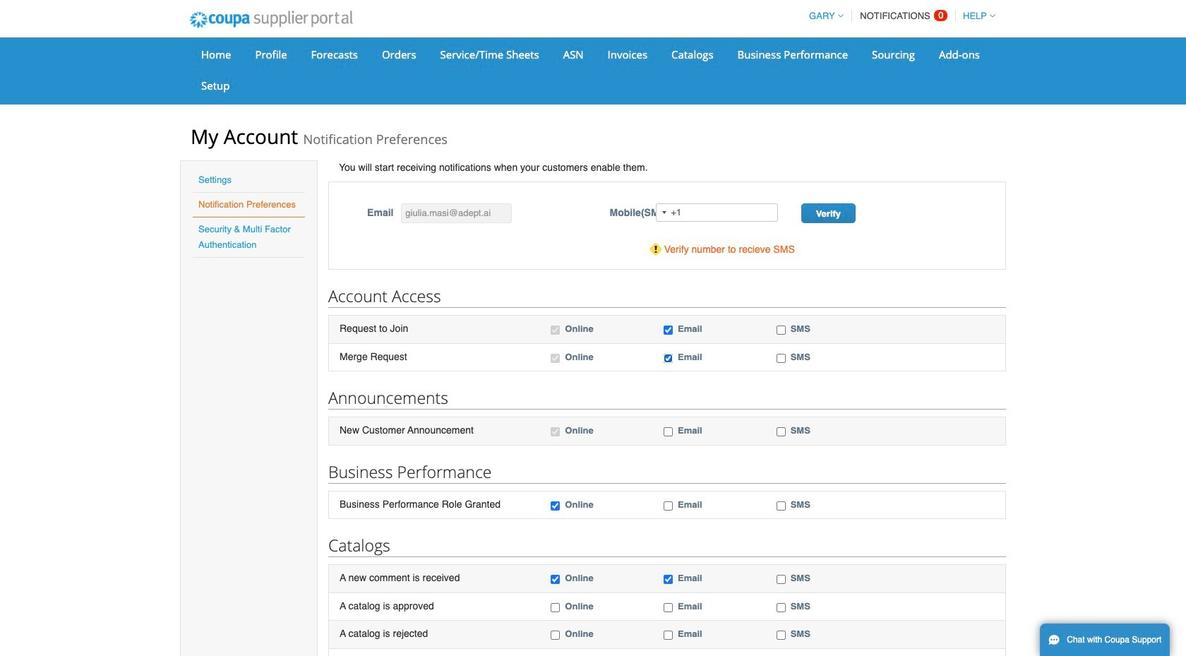 Task type: vqa. For each thing, say whether or not it's contained in the screenshot.
text field
yes



Task type: describe. For each thing, give the bounding box(es) containing it.
telephone country code image
[[663, 211, 667, 214]]

Telephone country code field
[[657, 204, 671, 221]]



Task type: locate. For each thing, give the bounding box(es) containing it.
navigation
[[803, 2, 996, 30]]

None checkbox
[[551, 326, 560, 335], [664, 326, 673, 335], [777, 326, 786, 335], [551, 427, 560, 436], [664, 427, 673, 436], [777, 427, 786, 436], [551, 501, 560, 510], [664, 501, 673, 510], [551, 575, 560, 584], [777, 575, 786, 584], [551, 603, 560, 612], [551, 631, 560, 640], [777, 631, 786, 640], [551, 326, 560, 335], [664, 326, 673, 335], [777, 326, 786, 335], [551, 427, 560, 436], [664, 427, 673, 436], [777, 427, 786, 436], [551, 501, 560, 510], [664, 501, 673, 510], [551, 575, 560, 584], [777, 575, 786, 584], [551, 603, 560, 612], [551, 631, 560, 640], [777, 631, 786, 640]]

coupa supplier portal image
[[180, 2, 362, 37]]

+1 201-555-0123 text field
[[656, 203, 778, 222]]

None checkbox
[[551, 353, 560, 363], [664, 353, 673, 363], [777, 353, 786, 363], [777, 501, 786, 510], [664, 575, 673, 584], [664, 603, 673, 612], [777, 603, 786, 612], [664, 631, 673, 640], [551, 353, 560, 363], [664, 353, 673, 363], [777, 353, 786, 363], [777, 501, 786, 510], [664, 575, 673, 584], [664, 603, 673, 612], [777, 603, 786, 612], [664, 631, 673, 640]]

None text field
[[401, 203, 512, 223]]



